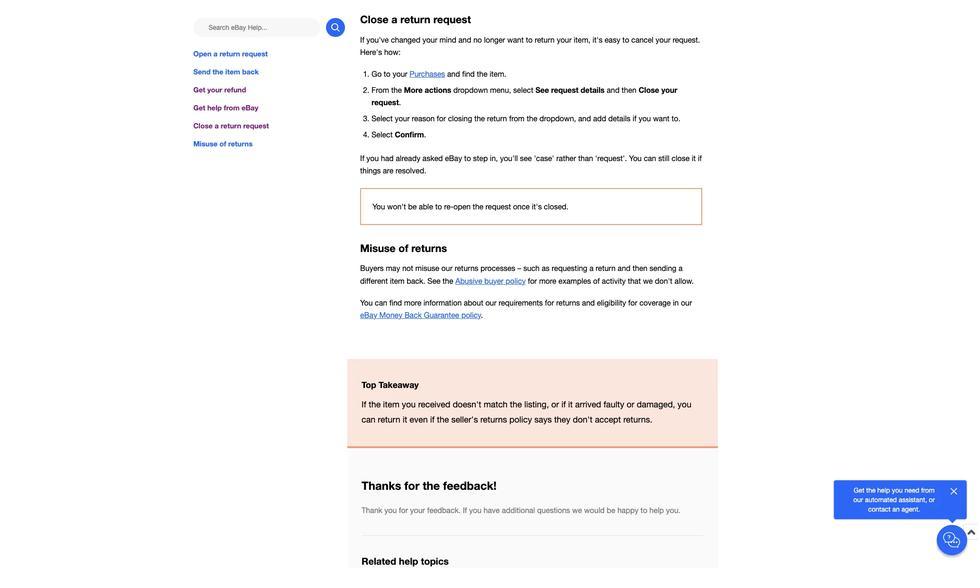 Task type: locate. For each thing, give the bounding box(es) containing it.
1 vertical spatial get
[[193, 103, 205, 112]]

re-
[[444, 202, 454, 211]]

0 horizontal spatial misuse of returns
[[193, 139, 253, 148]]

received
[[418, 400, 451, 410]]

1 horizontal spatial details
[[609, 114, 631, 123]]

you for you can find more information about our requirements for returns and eligibility for coverage in our ebay money back guarantee policy .
[[360, 298, 373, 307]]

then
[[622, 86, 637, 94], [633, 264, 648, 273]]

would
[[584, 506, 605, 515]]

1 horizontal spatial of
[[399, 242, 409, 255]]

0 vertical spatial misuse of returns
[[193, 139, 253, 148]]

see
[[536, 85, 549, 94], [428, 277, 441, 285]]

0 vertical spatial item
[[225, 67, 240, 76]]

close
[[360, 13, 389, 26], [639, 85, 660, 94], [193, 121, 213, 130]]

details right the add
[[609, 114, 631, 123]]

2 horizontal spatial .
[[481, 311, 483, 319]]

our inside the get the help you need from our automated assistant, or contact an agent.
[[854, 496, 864, 504]]

more down as
[[539, 277, 557, 285]]

it
[[692, 154, 696, 163], [568, 400, 573, 410], [403, 415, 407, 425]]

0 vertical spatial see
[[536, 85, 549, 94]]

of down get help from ebay
[[220, 139, 226, 148]]

can inside you can find more information about our requirements for returns and eligibility for coverage in our ebay money back guarantee policy .
[[375, 298, 387, 307]]

your inside the "get your refund" link
[[207, 85, 222, 94]]

2 horizontal spatial it
[[692, 154, 696, 163]]

you inside you can find more information about our requirements for returns and eligibility for coverage in our ebay money back guarantee policy .
[[360, 298, 373, 307]]

or for our
[[929, 496, 935, 504]]

see down misuse
[[428, 277, 441, 285]]

thanks for the feedback!
[[362, 479, 497, 493]]

the left abusive
[[443, 277, 454, 285]]

it inside if you had already asked ebay to step in, you'll see 'case' rather than 'request'. you can still close it if things are resolved.
[[692, 154, 696, 163]]

1 horizontal spatial be
[[607, 506, 616, 515]]

topics
[[421, 556, 449, 567]]

get inside the get the help you need from our automated assistant, or contact an agent.
[[854, 487, 865, 494]]

or inside the get the help you need from our automated assistant, or contact an agent.
[[929, 496, 935, 504]]

then inside the from the more actions dropdown menu, select see request details and then
[[622, 86, 637, 94]]

1 vertical spatial don't
[[573, 415, 593, 425]]

doesn't
[[453, 400, 482, 410]]

we left would
[[572, 506, 582, 515]]

return up "send the item back"
[[220, 49, 240, 58]]

it up they
[[568, 400, 573, 410]]

Search eBay Help... text field
[[193, 18, 320, 37]]

may
[[386, 264, 400, 273]]

from down refund
[[224, 103, 240, 112]]

0 vertical spatial select
[[372, 114, 393, 123]]

1 horizontal spatial more
[[539, 277, 557, 285]]

0 horizontal spatial close
[[193, 121, 213, 130]]

open
[[454, 202, 471, 211]]

we
[[643, 277, 653, 285], [572, 506, 582, 515]]

the inside the from the more actions dropdown menu, select see request details and then
[[391, 86, 402, 94]]

or right the faulty on the right bottom of page
[[627, 400, 635, 410]]

you
[[629, 154, 642, 163], [373, 202, 385, 211], [360, 298, 373, 307]]

the down top at the bottom
[[369, 400, 381, 410]]

here's
[[360, 48, 382, 56]]

0 horizontal spatial misuse
[[193, 139, 218, 148]]

0 vertical spatial policy
[[506, 277, 526, 285]]

get for get help from ebay
[[193, 103, 205, 112]]

damaged,
[[637, 400, 676, 410]]

item left back
[[225, 67, 240, 76]]

1 vertical spatial of
[[399, 242, 409, 255]]

guarantee
[[424, 311, 460, 319]]

ebay right asked
[[445, 154, 462, 163]]

ebay down refund
[[242, 103, 258, 112]]

0 vertical spatial from
[[224, 103, 240, 112]]

you down different
[[360, 298, 373, 307]]

to left step
[[464, 154, 471, 163]]

2 horizontal spatial close
[[639, 85, 660, 94]]

feedback.
[[427, 506, 461, 515]]

or
[[552, 400, 559, 410], [627, 400, 635, 410], [929, 496, 935, 504]]

from down close your request
[[509, 114, 525, 123]]

1 horizontal spatial close a return request
[[360, 13, 471, 26]]

close a return request
[[360, 13, 471, 26], [193, 121, 269, 130]]

1 horizontal spatial close
[[360, 13, 389, 26]]

you left need
[[892, 487, 903, 494]]

policy down the about
[[462, 311, 481, 319]]

misuse up buyers
[[360, 242, 396, 255]]

you right 'request'.
[[629, 154, 642, 163]]

2 vertical spatial .
[[481, 311, 483, 319]]

1 vertical spatial want
[[653, 114, 670, 123]]

your inside close your request
[[662, 85, 678, 94]]

returns inside buyers may not misuse our returns processes – such as requesting a return and then sending a different item back. see the
[[455, 264, 479, 273]]

1 select from the top
[[372, 114, 393, 123]]

ebay inside you can find more information about our requirements for returns and eligibility for coverage in our ebay money back guarantee policy .
[[360, 311, 377, 319]]

0 horizontal spatial or
[[552, 400, 559, 410]]

it for damaged,
[[403, 415, 407, 425]]

2 vertical spatial of
[[593, 277, 600, 285]]

can up money
[[375, 298, 387, 307]]

be right would
[[607, 506, 616, 515]]

we inside thanks for the feedback! alert
[[572, 506, 582, 515]]

can inside if you had already asked ebay to step in, you'll see 'case' rather than 'request'. you can still close it if things are resolved.
[[644, 154, 657, 163]]

buyer
[[485, 277, 504, 285]]

it left "even" on the left of page
[[403, 415, 407, 425]]

your up to.
[[662, 85, 678, 94]]

the down the received
[[437, 415, 449, 425]]

1 vertical spatial can
[[375, 298, 387, 307]]

get
[[193, 85, 205, 94], [193, 103, 205, 112], [854, 487, 865, 494]]

if for if you had already asked ebay to step in, you'll see 'case' rather than 'request'. you can still close it if things are resolved.
[[360, 154, 365, 163]]

the inside alert
[[423, 479, 440, 493]]

send
[[193, 67, 211, 76]]

return left "even" on the left of page
[[378, 415, 400, 425]]

select up 'had'
[[372, 130, 393, 139]]

2 vertical spatial policy
[[510, 415, 532, 425]]

0 vertical spatial you
[[629, 154, 642, 163]]

our inside buyers may not misuse our returns processes – such as requesting a return and then sending a different item back. see the
[[442, 264, 453, 273]]

returns inside you can find more information about our requirements for returns and eligibility for coverage in our ebay money back guarantee policy .
[[556, 298, 580, 307]]

close a return request down get help from ebay
[[193, 121, 269, 130]]

step
[[473, 154, 488, 163]]

don't down arrived
[[573, 415, 593, 425]]

2 vertical spatial get
[[854, 487, 865, 494]]

if up things
[[360, 154, 365, 163]]

money
[[380, 311, 403, 319]]

can inside if the item you received doesn't match the listing, or if it arrived faulty or damaged, you can return it even if the seller's returns policy says they don't accept returns.
[[362, 415, 376, 425]]

it's inside if you've changed your mind and no longer want to return your item, it's easy to cancel your request. here's how:
[[593, 35, 603, 44]]

1 vertical spatial .
[[424, 130, 426, 139]]

1 horizontal spatial see
[[536, 85, 549, 94]]

or up they
[[552, 400, 559, 410]]

your left item,
[[557, 35, 572, 44]]

1 vertical spatial close
[[639, 85, 660, 94]]

0 vertical spatial it's
[[593, 35, 603, 44]]

see
[[520, 154, 532, 163]]

request left once
[[486, 202, 511, 211]]

0 vertical spatial .
[[399, 98, 401, 107]]

0 horizontal spatial see
[[428, 277, 441, 285]]

misuse down get help from ebay
[[193, 139, 218, 148]]

misuse of returns up not at left top
[[360, 242, 447, 255]]

related
[[362, 556, 396, 567]]

close
[[672, 154, 690, 163]]

a up allow.
[[679, 264, 683, 273]]

to inside if you had already asked ebay to step in, you'll see 'case' rather than 'request'. you can still close it if things are resolved.
[[464, 154, 471, 163]]

a
[[392, 13, 398, 26], [214, 49, 218, 58], [215, 121, 219, 130], [590, 264, 594, 273], [679, 264, 683, 273]]

had
[[381, 154, 394, 163]]

returns down abusive buyer policy for more examples of activity that we don't allow.
[[556, 298, 580, 307]]

get inside the "get your refund" link
[[193, 85, 205, 94]]

our right misuse
[[442, 264, 453, 273]]

returns.
[[624, 415, 653, 425]]

1 vertical spatial see
[[428, 277, 441, 285]]

item inside if the item you received doesn't match the listing, or if it arrived faulty or damaged, you can return it even if the seller's returns policy says they don't accept returns.
[[383, 400, 400, 410]]

item for back
[[225, 67, 240, 76]]

that
[[628, 277, 641, 285]]

our
[[442, 264, 453, 273], [486, 298, 497, 307], [681, 298, 692, 307], [854, 496, 864, 504]]

your right cancel
[[656, 35, 671, 44]]

0 vertical spatial want
[[508, 35, 524, 44]]

your up more
[[393, 70, 408, 78]]

even
[[410, 415, 428, 425]]

0 horizontal spatial it
[[403, 415, 407, 425]]

purchases link
[[410, 70, 445, 78]]

1 vertical spatial more
[[404, 298, 422, 307]]

misuse of returns down get help from ebay
[[193, 139, 253, 148]]

ebay inside if you had already asked ebay to step in, you'll see 'case' rather than 'request'. you can still close it if things are resolved.
[[445, 154, 462, 163]]

0 horizontal spatial don't
[[573, 415, 593, 425]]

for
[[437, 114, 446, 123], [528, 277, 537, 285], [545, 298, 554, 307], [629, 298, 638, 307], [405, 479, 420, 493], [399, 506, 408, 515]]

you
[[639, 114, 651, 123], [367, 154, 379, 163], [402, 400, 416, 410], [678, 400, 692, 410], [892, 487, 903, 494], [385, 506, 397, 515], [469, 506, 482, 515]]

select inside select confirm .
[[372, 130, 393, 139]]

if right the add
[[633, 114, 637, 123]]

and inside the from the more actions dropdown menu, select see request details and then
[[607, 86, 620, 94]]

item down the may
[[390, 277, 405, 285]]

1 horizontal spatial it's
[[593, 35, 603, 44]]

help left you.
[[650, 506, 664, 515]]

no
[[474, 35, 482, 44]]

select
[[513, 86, 534, 94]]

it's right once
[[532, 202, 542, 211]]

1 vertical spatial be
[[607, 506, 616, 515]]

thank you for your feedback. if you have additional questions we would be happy to help you.
[[362, 506, 681, 515]]

if down top at the bottom
[[362, 400, 366, 410]]

you for you won't be able to re-open the request once it's closed.
[[373, 202, 385, 211]]

0 vertical spatial of
[[220, 139, 226, 148]]

policy down listing,
[[510, 415, 532, 425]]

the right from
[[391, 86, 402, 94]]

ebay
[[242, 103, 258, 112], [445, 154, 462, 163], [360, 311, 377, 319]]

request up the dropdown,
[[551, 85, 579, 94]]

0 horizontal spatial find
[[390, 298, 402, 307]]

see right select
[[536, 85, 549, 94]]

1 vertical spatial policy
[[462, 311, 481, 319]]

return up activity
[[596, 264, 616, 273]]

0 vertical spatial can
[[644, 154, 657, 163]]

arrived
[[575, 400, 602, 410]]

1 vertical spatial you
[[373, 202, 385, 211]]

if right feedback.
[[463, 506, 467, 515]]

1 vertical spatial misuse of returns
[[360, 242, 447, 255]]

0 horizontal spatial close a return request
[[193, 121, 269, 130]]

1 vertical spatial it
[[568, 400, 573, 410]]

can down top at the bottom
[[362, 415, 376, 425]]

to inside thanks for the feedback! alert
[[641, 506, 648, 515]]

0 horizontal spatial want
[[508, 35, 524, 44]]

or right assistant, on the right of the page
[[929, 496, 935, 504]]

to right longer
[[526, 35, 533, 44]]

be inside thanks for the feedback! alert
[[607, 506, 616, 515]]

more up back
[[404, 298, 422, 307]]

returns
[[228, 139, 253, 148], [411, 242, 447, 255], [455, 264, 479, 273], [556, 298, 580, 307], [481, 415, 507, 425]]

the inside the get the help you need from our automated assistant, or contact an agent.
[[867, 487, 876, 494]]

find up dropdown
[[462, 70, 475, 78]]

if inside if the item you received doesn't match the listing, or if it arrived faulty or damaged, you can return it even if the seller's returns policy says they don't accept returns.
[[362, 400, 366, 410]]

1 horizontal spatial ebay
[[360, 311, 377, 319]]

'case'
[[534, 154, 554, 163]]

top
[[362, 380, 376, 390]]

back.
[[407, 277, 426, 285]]

close a return request link
[[193, 121, 345, 131]]

2 vertical spatial ebay
[[360, 311, 377, 319]]

0 vertical spatial close
[[360, 13, 389, 26]]

for right eligibility
[[629, 298, 638, 307]]

policy inside if the item you received doesn't match the listing, or if it arrived faulty or damaged, you can return it even if the seller's returns policy says they don't accept returns.
[[510, 415, 532, 425]]

1 vertical spatial find
[[390, 298, 402, 307]]

0 horizontal spatial details
[[581, 85, 605, 94]]

returns inside if the item you received doesn't match the listing, or if it arrived faulty or damaged, you can return it even if the seller's returns policy says they don't accept returns.
[[481, 415, 507, 425]]

if right close
[[698, 154, 702, 163]]

return
[[400, 13, 431, 26], [535, 35, 555, 44], [220, 49, 240, 58], [487, 114, 507, 123], [221, 121, 241, 130], [596, 264, 616, 273], [378, 415, 400, 425]]

accept
[[595, 415, 621, 425]]

want right longer
[[508, 35, 524, 44]]

2 horizontal spatial or
[[929, 496, 935, 504]]

0 vertical spatial find
[[462, 70, 475, 78]]

1 vertical spatial item
[[390, 277, 405, 285]]

sending
[[650, 264, 677, 273]]

see inside buyers may not misuse our returns processes – such as requesting a return and then sending a different item back. see the
[[428, 277, 441, 285]]

. up select confirm .
[[399, 98, 401, 107]]

request inside open a return request link
[[242, 49, 268, 58]]

1 horizontal spatial we
[[643, 277, 653, 285]]

abusive buyer policy for more examples of activity that we don't allow.
[[456, 277, 694, 285]]

1 vertical spatial we
[[572, 506, 582, 515]]

for right 'thanks'
[[405, 479, 420, 493]]

of
[[220, 139, 226, 148], [399, 242, 409, 255], [593, 277, 600, 285]]

request down get help from ebay link
[[243, 121, 269, 130]]

if inside if you've changed your mind and no longer want to return your item, it's easy to cancel your request. here's how:
[[360, 35, 365, 44]]

select
[[372, 114, 393, 123], [372, 130, 393, 139]]

policy down "–"
[[506, 277, 526, 285]]

0 vertical spatial get
[[193, 85, 205, 94]]

2 vertical spatial item
[[383, 400, 400, 410]]

2 vertical spatial from
[[922, 487, 935, 494]]

happy
[[618, 506, 639, 515]]

1 horizontal spatial don't
[[655, 277, 673, 285]]

it right close
[[692, 154, 696, 163]]

get inside get help from ebay link
[[193, 103, 205, 112]]

confirm
[[395, 130, 424, 139]]

activity
[[602, 277, 626, 285]]

0 horizontal spatial from
[[224, 103, 240, 112]]

not
[[402, 264, 413, 273]]

1 horizontal spatial misuse
[[360, 242, 396, 255]]

the
[[213, 67, 223, 76], [477, 70, 488, 78], [391, 86, 402, 94], [475, 114, 485, 123], [527, 114, 538, 123], [473, 202, 484, 211], [443, 277, 454, 285], [369, 400, 381, 410], [510, 400, 522, 410], [437, 415, 449, 425], [423, 479, 440, 493], [867, 487, 876, 494]]

get for get the help you need from our automated assistant, or contact an agent.
[[854, 487, 865, 494]]

you up things
[[367, 154, 379, 163]]

select up select confirm .
[[372, 114, 393, 123]]

2 select from the top
[[372, 130, 393, 139]]

misuse of returns link
[[193, 139, 345, 149]]

get help from ebay link
[[193, 102, 345, 113]]

find up money
[[390, 298, 402, 307]]

contact
[[869, 506, 891, 513]]

2 vertical spatial you
[[360, 298, 373, 307]]

returns down match
[[481, 415, 507, 425]]

request
[[434, 13, 471, 26], [242, 49, 268, 58], [551, 85, 579, 94], [372, 98, 399, 107], [243, 121, 269, 130], [486, 202, 511, 211]]

don't down sending
[[655, 277, 673, 285]]

misuse
[[193, 139, 218, 148], [360, 242, 396, 255]]

0 vertical spatial misuse
[[193, 139, 218, 148]]

2 horizontal spatial of
[[593, 277, 600, 285]]

1 horizontal spatial misuse of returns
[[360, 242, 447, 255]]

of left activity
[[593, 277, 600, 285]]

0 horizontal spatial we
[[572, 506, 582, 515]]

be left able
[[408, 202, 417, 211]]

1 vertical spatial it's
[[532, 202, 542, 211]]

and inside buyers may not misuse our returns processes – such as requesting a return and then sending a different item back. see the
[[618, 264, 631, 273]]

close a return request up the changed
[[360, 13, 471, 26]]

resolved.
[[396, 166, 426, 175]]

1 vertical spatial close a return request
[[193, 121, 269, 130]]

go to your purchases and find the item.
[[372, 70, 507, 78]]

eligibility
[[597, 298, 626, 307]]

2 vertical spatial it
[[403, 415, 407, 425]]

1 horizontal spatial from
[[509, 114, 525, 123]]

1 horizontal spatial .
[[424, 130, 426, 139]]

request up back
[[242, 49, 268, 58]]

select for your
[[372, 114, 393, 123]]

0 vertical spatial more
[[539, 277, 557, 285]]

if inside if you had already asked ebay to step in, you'll see 'case' rather than 'request'. you can still close it if things are resolved.
[[360, 154, 365, 163]]

2 vertical spatial can
[[362, 415, 376, 425]]

1 horizontal spatial want
[[653, 114, 670, 123]]

don't inside if the item you received doesn't match the listing, or if it arrived faulty or damaged, you can return it even if the seller's returns policy says they don't accept returns.
[[573, 415, 593, 425]]

. down the about
[[481, 311, 483, 319]]

0 vertical spatial it
[[692, 154, 696, 163]]

1 vertical spatial details
[[609, 114, 631, 123]]

your left feedback.
[[410, 506, 425, 515]]

your
[[423, 35, 438, 44], [557, 35, 572, 44], [656, 35, 671, 44], [393, 70, 408, 78], [662, 85, 678, 94], [207, 85, 222, 94], [395, 114, 410, 123], [410, 506, 425, 515]]

such
[[524, 264, 540, 273]]

of up not at left top
[[399, 242, 409, 255]]

0 horizontal spatial more
[[404, 298, 422, 307]]

2 horizontal spatial from
[[922, 487, 935, 494]]

1 vertical spatial select
[[372, 130, 393, 139]]

1 vertical spatial then
[[633, 264, 648, 273]]

requirements
[[499, 298, 543, 307]]

return inside if you've changed your mind and no longer want to return your item, it's easy to cancel your request. here's how:
[[535, 35, 555, 44]]

item for you
[[383, 400, 400, 410]]

1 vertical spatial misuse
[[360, 242, 396, 255]]

to.
[[672, 114, 681, 123]]

help down get your refund
[[207, 103, 222, 112]]

0 vertical spatial then
[[622, 86, 637, 94]]

if for if the item you received doesn't match the listing, or if it arrived faulty or damaged, you can return it even if the seller's returns policy says they don't accept returns.
[[362, 400, 366, 410]]

0 vertical spatial ebay
[[242, 103, 258, 112]]

the right 'open'
[[473, 202, 484, 211]]

our left "automated"
[[854, 496, 864, 504]]



Task type: describe. For each thing, give the bounding box(es) containing it.
and inside if you've changed your mind and no longer want to return your item, it's easy to cancel your request. here's how:
[[459, 35, 471, 44]]

buyers
[[360, 264, 384, 273]]

agent.
[[902, 506, 921, 513]]

or for match
[[552, 400, 559, 410]]

get the help you need from our automated assistant, or contact an agent.
[[854, 487, 935, 513]]

1 horizontal spatial or
[[627, 400, 635, 410]]

help left 'topics' on the left of page
[[399, 556, 418, 567]]

you right thank on the left bottom of the page
[[385, 506, 397, 515]]

back
[[405, 311, 422, 319]]

0 horizontal spatial be
[[408, 202, 417, 211]]

help inside thanks for the feedback! alert
[[650, 506, 664, 515]]

match
[[484, 400, 508, 410]]

from
[[372, 86, 389, 94]]

item,
[[574, 35, 591, 44]]

thanks for the feedback! alert
[[362, 448, 704, 517]]

changed
[[391, 35, 421, 44]]

. inside select confirm .
[[424, 130, 426, 139]]

says
[[535, 415, 552, 425]]

assistant,
[[899, 496, 928, 504]]

a up examples
[[590, 264, 594, 273]]

0 horizontal spatial .
[[399, 98, 401, 107]]

'request'.
[[596, 154, 627, 163]]

top takeaway
[[362, 380, 419, 390]]

returns up misuse
[[411, 242, 447, 255]]

from inside get help from ebay link
[[224, 103, 240, 112]]

need
[[905, 487, 920, 494]]

mind
[[440, 35, 457, 44]]

questions
[[537, 506, 570, 515]]

dropdown
[[454, 86, 488, 94]]

request up mind
[[434, 13, 471, 26]]

buyers may not misuse our returns processes – such as requesting a return and then sending a different item back. see the
[[360, 264, 683, 285]]

open a return request
[[193, 49, 268, 58]]

the right "closing"
[[475, 114, 485, 123]]

1 horizontal spatial find
[[462, 70, 475, 78]]

you've
[[367, 35, 389, 44]]

closed.
[[544, 202, 569, 211]]

a down get help from ebay
[[215, 121, 219, 130]]

actions
[[425, 85, 451, 94]]

back
[[242, 67, 259, 76]]

get the help you need from our automated assistant, or contact an agent. tooltip
[[850, 486, 940, 514]]

return up the changed
[[400, 13, 431, 26]]

for right reason
[[437, 114, 446, 123]]

help inside the get the help you need from our automated assistant, or contact an agent.
[[878, 487, 890, 494]]

the down close your request
[[527, 114, 538, 123]]

related help topics
[[362, 556, 449, 567]]

you'll
[[500, 154, 518, 163]]

and inside you can find more information about our requirements for returns and eligibility for coverage in our ebay money back guarantee policy .
[[582, 298, 595, 307]]

your inside thanks for the feedback! alert
[[410, 506, 425, 515]]

coverage
[[640, 298, 671, 307]]

to left re-
[[435, 202, 442, 211]]

additional
[[502, 506, 535, 515]]

0 horizontal spatial ebay
[[242, 103, 258, 112]]

item.
[[490, 70, 507, 78]]

things
[[360, 166, 381, 175]]

0 vertical spatial don't
[[655, 277, 673, 285]]

find inside you can find more information about our requirements for returns and eligibility for coverage in our ebay money back guarantee policy .
[[390, 298, 402, 307]]

a right open
[[214, 49, 218, 58]]

return down menu,
[[487, 114, 507, 123]]

then inside buyers may not misuse our returns processes – such as requesting a return and then sending a different item back. see the
[[633, 264, 648, 273]]

ebay money back guarantee policy link
[[360, 311, 481, 319]]

return down get help from ebay
[[221, 121, 241, 130]]

2 vertical spatial close
[[193, 121, 213, 130]]

close your request
[[372, 85, 678, 107]]

0 horizontal spatial of
[[220, 139, 226, 148]]

open
[[193, 49, 212, 58]]

get help from ebay
[[193, 103, 258, 112]]

faulty
[[604, 400, 625, 410]]

if inside thanks for the feedback! alert
[[463, 506, 467, 515]]

return inside buyers may not misuse our returns processes – such as requesting a return and then sending a different item back. see the
[[596, 264, 616, 273]]

it for you
[[692, 154, 696, 163]]

in,
[[490, 154, 498, 163]]

0 vertical spatial details
[[581, 85, 605, 94]]

if up they
[[562, 400, 566, 410]]

you inside if you had already asked ebay to step in, you'll see 'case' rather than 'request'. you can still close it if things are resolved.
[[629, 154, 642, 163]]

get your refund
[[193, 85, 246, 94]]

you up "even" on the left of page
[[402, 400, 416, 410]]

more
[[404, 85, 423, 94]]

request inside close a return request link
[[243, 121, 269, 130]]

are
[[383, 166, 394, 175]]

for right thank on the left bottom of the page
[[399, 506, 408, 515]]

policy inside you can find more information about our requirements for returns and eligibility for coverage in our ebay money back guarantee policy .
[[462, 311, 481, 319]]

your left mind
[[423, 35, 438, 44]]

abusive
[[456, 277, 483, 285]]

to right go
[[384, 70, 391, 78]]

easy
[[605, 35, 621, 44]]

close inside close your request
[[639, 85, 660, 94]]

return inside if the item you received doesn't match the listing, or if it arrived faulty or damaged, you can return it even if the seller's returns policy says they don't accept returns.
[[378, 415, 400, 425]]

if you've changed your mind and no longer want to return your item, it's easy to cancel your request. here's how:
[[360, 35, 700, 56]]

select for confirm
[[372, 130, 393, 139]]

thank
[[362, 506, 383, 515]]

get your refund link
[[193, 84, 345, 95]]

menu,
[[490, 86, 511, 94]]

once
[[513, 202, 530, 211]]

1 vertical spatial from
[[509, 114, 525, 123]]

add
[[593, 114, 606, 123]]

they
[[554, 415, 571, 425]]

reason
[[412, 114, 435, 123]]

automated
[[865, 496, 897, 504]]

request.
[[673, 35, 700, 44]]

if for if you've changed your mind and no longer want to return your item, it's easy to cancel your request. here's how:
[[360, 35, 365, 44]]

won't
[[387, 202, 406, 211]]

want inside if you've changed your mind and no longer want to return your item, it's easy to cancel your request. here's how:
[[508, 35, 524, 44]]

rather
[[557, 154, 576, 163]]

you can find more information about our requirements for returns and eligibility for coverage in our ebay money back guarantee policy .
[[360, 298, 692, 319]]

go
[[372, 70, 382, 78]]

the inside buyers may not misuse our returns processes – such as requesting a return and then sending a different item back. see the
[[443, 277, 454, 285]]

already
[[396, 154, 421, 163]]

returns down close a return request link
[[228, 139, 253, 148]]

you inside if you had already asked ebay to step in, you'll see 'case' rather than 'request'. you can still close it if things are resolved.
[[367, 154, 379, 163]]

your up select confirm .
[[395, 114, 410, 123]]

if inside if you had already asked ebay to step in, you'll see 'case' rather than 'request'. you can still close it if things are resolved.
[[698, 154, 702, 163]]

in
[[673, 298, 679, 307]]

request inside close your request
[[372, 98, 399, 107]]

select confirm .
[[372, 130, 426, 139]]

have
[[484, 506, 500, 515]]

our right "in"
[[681, 298, 692, 307]]

send the item back link
[[193, 66, 345, 77]]

to right easy
[[623, 35, 630, 44]]

a up the changed
[[392, 13, 398, 26]]

0 vertical spatial we
[[643, 277, 653, 285]]

get for get your refund
[[193, 85, 205, 94]]

from the more actions dropdown menu, select see request details and then
[[372, 85, 639, 94]]

open a return request link
[[193, 48, 345, 59]]

the right 'send'
[[213, 67, 223, 76]]

. inside you can find more information about our requirements for returns and eligibility for coverage in our ebay money back guarantee policy .
[[481, 311, 483, 319]]

from inside the get the help you need from our automated assistant, or contact an agent.
[[922, 487, 935, 494]]

cancel
[[632, 35, 654, 44]]

item inside buyers may not misuse our returns processes – such as requesting a return and then sending a different item back. see the
[[390, 277, 405, 285]]

different
[[360, 277, 388, 285]]

our right the about
[[486, 298, 497, 307]]

an
[[893, 506, 900, 513]]

if right "even" on the left of page
[[430, 415, 435, 425]]

1 horizontal spatial it
[[568, 400, 573, 410]]

able
[[419, 202, 433, 211]]

for down such on the top of the page
[[528, 277, 537, 285]]

allow.
[[675, 277, 694, 285]]

you left the have
[[469, 506, 482, 515]]

for right requirements
[[545, 298, 554, 307]]

abusive buyer policy link
[[456, 277, 526, 285]]

you inside the get the help you need from our automated assistant, or contact an agent.
[[892, 487, 903, 494]]

0 vertical spatial close a return request
[[360, 13, 471, 26]]

the left item.
[[477, 70, 488, 78]]

refund
[[224, 85, 246, 94]]

as
[[542, 264, 550, 273]]

you left to.
[[639, 114, 651, 123]]

misuse
[[416, 264, 440, 273]]

0 horizontal spatial it's
[[532, 202, 542, 211]]

if the item you received doesn't match the listing, or if it arrived faulty or damaged, you can return it even if the seller's returns policy says they don't accept returns.
[[362, 400, 692, 425]]

you right damaged,
[[678, 400, 692, 410]]

information
[[424, 298, 462, 307]]

more inside you can find more information about our requirements for returns and eligibility for coverage in our ebay money back guarantee policy .
[[404, 298, 422, 307]]

how:
[[384, 48, 401, 56]]

the right match
[[510, 400, 522, 410]]



Task type: vqa. For each thing, say whether or not it's contained in the screenshot.
88 on the bottom left of page
no



